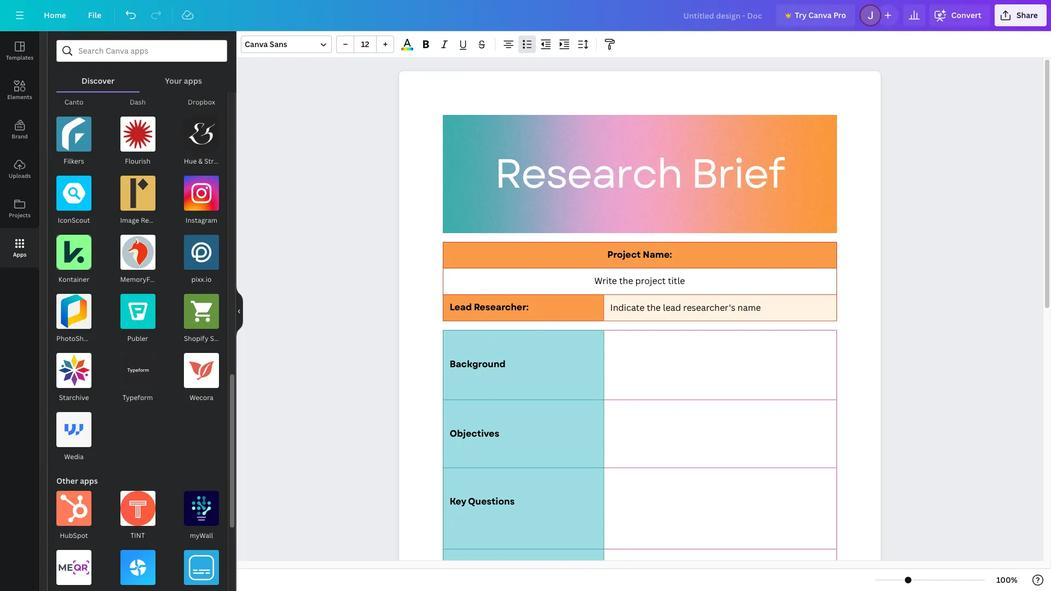 Task type: describe. For each thing, give the bounding box(es) containing it.
publer
[[127, 334, 148, 343]]

share button
[[995, 4, 1047, 26]]

canto
[[64, 98, 83, 107]]

&
[[198, 157, 203, 166]]

try
[[795, 10, 807, 20]]

apps button
[[0, 228, 39, 268]]

hue
[[184, 157, 197, 166]]

brief
[[691, 145, 784, 204]]

elements button
[[0, 71, 39, 110]]

100%
[[997, 575, 1018, 586]]

your apps
[[165, 76, 202, 86]]

apps for your apps
[[184, 76, 202, 86]]

your apps button
[[140, 62, 227, 91]]

dash
[[130, 98, 146, 107]]

apps for other apps
[[80, 476, 98, 486]]

pixx.io
[[192, 275, 212, 284]]

dropbox
[[188, 98, 215, 107]]

other apps
[[56, 476, 98, 486]]

wecora
[[190, 393, 214, 403]]

shopify
[[184, 334, 209, 343]]

file
[[88, 10, 101, 20]]

image
[[120, 216, 139, 225]]

image relay
[[120, 216, 158, 225]]

mywall
[[190, 531, 213, 541]]

other
[[56, 476, 78, 486]]

color range image
[[402, 48, 413, 50]]

canva inside popup button
[[245, 39, 268, 49]]

stripe
[[204, 157, 224, 166]]

your
[[165, 76, 182, 86]]

templates
[[6, 54, 33, 61]]

canva sans button
[[241, 36, 332, 53]]

iconscout
[[58, 216, 90, 225]]

convert button
[[930, 4, 991, 26]]

main menu bar
[[0, 0, 1052, 31]]

100% button
[[990, 572, 1026, 589]]

uploads
[[9, 172, 31, 180]]

hubspot
[[60, 531, 88, 541]]

starchive
[[59, 393, 89, 403]]

instagram
[[186, 216, 217, 225]]

convert
[[952, 10, 982, 20]]

wedia
[[64, 453, 84, 462]]

tint
[[130, 531, 145, 541]]

Design title text field
[[675, 4, 772, 26]]

templates button
[[0, 31, 39, 71]]

projects
[[9, 211, 31, 219]]

research
[[495, 145, 682, 204]]



Task type: locate. For each thing, give the bounding box(es) containing it.
filkers
[[64, 157, 84, 166]]

apps
[[13, 251, 27, 259]]

relay
[[141, 216, 158, 225]]

discover
[[82, 76, 115, 86]]

photoshelter
[[56, 334, 99, 343]]

home link
[[35, 4, 75, 26]]

typeform
[[123, 393, 153, 403]]

hide image
[[236, 285, 243, 338]]

sync
[[210, 334, 226, 343]]

0 horizontal spatial canva
[[245, 39, 268, 49]]

share
[[1017, 10, 1039, 20]]

apps right other
[[80, 476, 98, 486]]

0 vertical spatial canva
[[809, 10, 832, 20]]

apps inside button
[[184, 76, 202, 86]]

– – number field
[[358, 39, 373, 49]]

uploads button
[[0, 150, 39, 189]]

apps
[[184, 76, 202, 86], [80, 476, 98, 486]]

hue & stripe
[[184, 157, 224, 166]]

try canva pro button
[[777, 4, 856, 26]]

canva inside button
[[809, 10, 832, 20]]

Search Canva apps search field
[[78, 41, 205, 61]]

pro
[[834, 10, 847, 20]]

discover button
[[56, 62, 140, 91]]

sans
[[270, 39, 288, 49]]

side panel tab list
[[0, 31, 39, 268]]

elements
[[7, 93, 32, 101]]

kontainer
[[59, 275, 89, 284]]

flourish
[[125, 157, 151, 166]]

brand button
[[0, 110, 39, 150]]

group
[[336, 36, 394, 53]]

1 vertical spatial canva
[[245, 39, 268, 49]]

0 vertical spatial apps
[[184, 76, 202, 86]]

canva sans
[[245, 39, 288, 49]]

apps right your
[[184, 76, 202, 86]]

research brief
[[495, 145, 784, 204]]

projects button
[[0, 189, 39, 228]]

1 horizontal spatial canva
[[809, 10, 832, 20]]

1 horizontal spatial apps
[[184, 76, 202, 86]]

0 horizontal spatial apps
[[80, 476, 98, 486]]

canva
[[809, 10, 832, 20], [245, 39, 268, 49]]

canva right try
[[809, 10, 832, 20]]

home
[[44, 10, 66, 20]]

1 vertical spatial apps
[[80, 476, 98, 486]]

file button
[[79, 4, 110, 26]]

canva left sans
[[245, 39, 268, 49]]

Research Brief text field
[[399, 71, 881, 592]]

try canva pro
[[795, 10, 847, 20]]

memoryfox
[[120, 275, 157, 284]]

brand
[[12, 133, 28, 140]]

shopify sync
[[184, 334, 226, 343]]



Task type: vqa. For each thing, say whether or not it's contained in the screenshot.
Dropbox
yes



